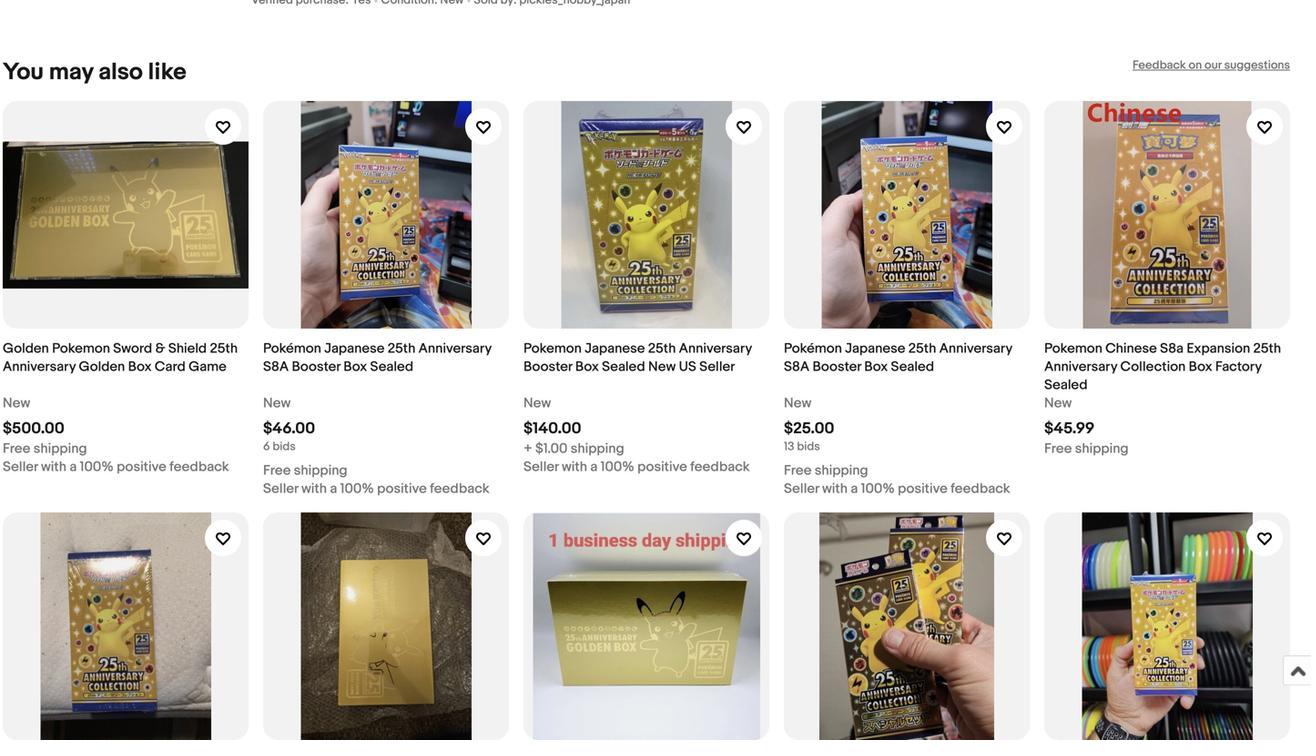Task type: locate. For each thing, give the bounding box(es) containing it.
sealed inside pokemon japanese 25th anniversary booster box sealed new us seller
[[602, 359, 645, 375]]

s8a
[[1160, 341, 1184, 357]]

100%
[[80, 459, 114, 475], [601, 459, 635, 475], [340, 481, 374, 497], [861, 481, 895, 497]]

with inside new $46.00 6 bids free shipping seller with a 100% positive feedback
[[301, 481, 327, 497]]

sword
[[113, 341, 152, 357]]

new inside new $46.00 6 bids free shipping seller with a 100% positive feedback
[[263, 395, 291, 412]]

seller down $500.00
[[3, 459, 38, 475]]

3 booster from the left
[[813, 359, 861, 375]]

2 horizontal spatial booster
[[813, 359, 861, 375]]

1 pokemon from the left
[[52, 341, 110, 357]]

golden pokemon sword & shield 25th anniversary golden box card game
[[3, 341, 238, 375]]

1 horizontal spatial pokémon japanese 25th anniversary s8a booster box sealed
[[784, 341, 1012, 375]]

5 25th from the left
[[1254, 341, 1281, 357]]

seller down 13 bids "text field"
[[784, 481, 819, 497]]

new up $45.99 'text field'
[[1045, 395, 1072, 412]]

free down $45.99 'text field'
[[1045, 441, 1072, 457]]

new $46.00 6 bids free shipping seller with a 100% positive feedback
[[263, 395, 490, 497]]

box inside pokemon japanese 25th anniversary booster box sealed new us seller
[[575, 359, 599, 375]]

new $25.00 13 bids free shipping seller with a 100% positive feedback
[[784, 395, 1011, 497]]

free shipping text field for $46.00
[[263, 462, 348, 480]]

sealed inside pokemon chinese s8a expansion 25th anniversary collection box factory sealed new $45.99 free shipping
[[1045, 377, 1088, 393]]

0 horizontal spatial booster
[[292, 359, 341, 375]]

new inside new $140.00 + $1.00 shipping seller with a 100% positive feedback
[[524, 395, 551, 412]]

with inside new $25.00 13 bids free shipping seller with a 100% positive feedback
[[822, 481, 848, 497]]

box down sword at the top left
[[128, 359, 152, 375]]

pokémon japanese 25th anniversary s8a booster box sealed for $25.00
[[784, 341, 1012, 375]]

new inside new $25.00 13 bids free shipping seller with a 100% positive feedback
[[784, 395, 812, 412]]

new text field up $500.00
[[3, 394, 30, 413]]

0 horizontal spatial seller with a 100% positive feedback text field
[[3, 458, 229, 476]]

25th for $46.00
[[388, 341, 416, 357]]

0 horizontal spatial pokémon japanese 25th anniversary s8a booster box sealed
[[263, 341, 492, 375]]

new left us
[[648, 359, 676, 375]]

1 pokémon from the left
[[263, 341, 321, 357]]

1 horizontal spatial free shipping text field
[[784, 462, 868, 480]]

0 horizontal spatial s8a
[[263, 359, 289, 375]]

anniversary for $46.00
[[419, 341, 492, 357]]

sealed up new $46.00 6 bids free shipping seller with a 100% positive feedback
[[370, 359, 414, 375]]

box up new $46.00 6 bids free shipping seller with a 100% positive feedback
[[344, 359, 367, 375]]

0 horizontal spatial bids
[[273, 440, 296, 454]]

booster up $25.00 text box
[[813, 359, 861, 375]]

2 pokémon from the left
[[784, 341, 842, 357]]

4 25th from the left
[[909, 341, 936, 357]]

$25.00 text field
[[784, 419, 835, 439]]

2 pokemon from the left
[[524, 341, 582, 357]]

free shipping text field down 6 bids "text box"
[[263, 462, 348, 480]]

positive inside new $500.00 free shipping seller with a 100% positive feedback
[[117, 459, 166, 475]]

New text field
[[3, 394, 30, 413], [784, 394, 812, 413]]

new text field up $45.99 'text field'
[[1045, 394, 1072, 413]]

anniversary inside pokemon japanese 25th anniversary booster box sealed new us seller
[[679, 341, 752, 357]]

seller inside new $25.00 13 bids free shipping seller with a 100% positive feedback
[[784, 481, 819, 497]]

1 horizontal spatial s8a
[[784, 359, 810, 375]]

1 bids from the left
[[273, 440, 296, 454]]

1 horizontal spatial golden
[[79, 359, 125, 375]]

a inside new $25.00 13 bids free shipping seller with a 100% positive feedback
[[851, 481, 858, 497]]

with
[[41, 459, 66, 475], [562, 459, 587, 475], [301, 481, 327, 497], [822, 481, 848, 497]]

1 japanese from the left
[[324, 341, 385, 357]]

box
[[128, 359, 152, 375], [344, 359, 367, 375], [575, 359, 599, 375], [865, 359, 888, 375], [1189, 359, 1213, 375]]

free shipping text field down $500.00 text field
[[3, 440, 87, 458]]

Seller with a 100% positive feedback text field
[[3, 458, 229, 476], [524, 458, 750, 476]]

2 box from the left
[[344, 359, 367, 375]]

pokemon for pokemon chinese s8a expansion 25th anniversary collection box factory sealed new $45.99 free shipping
[[1045, 341, 1103, 357]]

with down $25.00 text box
[[822, 481, 848, 497]]

1 new text field from the left
[[263, 394, 291, 413]]

pokemon up $140.00
[[524, 341, 582, 357]]

2 booster from the left
[[524, 359, 572, 375]]

feedback inside new $140.00 + $1.00 shipping seller with a 100% positive feedback
[[690, 459, 750, 475]]

box up $140.00
[[575, 359, 599, 375]]

s8a for $25.00
[[784, 359, 810, 375]]

with down $500.00 text field
[[41, 459, 66, 475]]

new up $500.00
[[3, 395, 30, 412]]

$46.00
[[263, 419, 315, 439]]

list
[[3, 87, 1305, 740]]

bids right 6 on the left of page
[[273, 440, 296, 454]]

shipping down 13 bids "text field"
[[815, 463, 868, 479]]

feedback on our suggestions link
[[1133, 58, 1290, 72]]

s8a up $25.00 text box
[[784, 359, 810, 375]]

25th for $140.00
[[648, 341, 676, 357]]

new up $140.00
[[524, 395, 551, 412]]

1 box from the left
[[128, 359, 152, 375]]

feedback
[[170, 459, 229, 475], [690, 459, 750, 475], [430, 481, 490, 497], [951, 481, 1011, 497]]

golden down sword at the top left
[[79, 359, 125, 375]]

free inside pokemon chinese s8a expansion 25th anniversary collection box factory sealed new $45.99 free shipping
[[1045, 441, 1072, 457]]

japanese for $46.00
[[324, 341, 385, 357]]

new up $46.00
[[263, 395, 291, 412]]

pokemon inside pokemon chinese s8a expansion 25th anniversary collection box factory sealed new $45.99 free shipping
[[1045, 341, 1103, 357]]

1 horizontal spatial new text field
[[524, 394, 551, 413]]

pokemon inside the 'golden pokemon sword & shield 25th anniversary golden box card game'
[[52, 341, 110, 357]]

japanese
[[324, 341, 385, 357], [585, 341, 645, 357], [845, 341, 906, 357]]

japanese inside pokemon japanese 25th anniversary booster box sealed new us seller
[[585, 341, 645, 357]]

3 new text field from the left
[[1045, 394, 1072, 413]]

1 seller with a 100% positive feedback text field from the left
[[3, 458, 229, 476]]

0 horizontal spatial japanese
[[324, 341, 385, 357]]

25th
[[210, 341, 238, 357], [388, 341, 416, 357], [648, 341, 676, 357], [909, 341, 936, 357], [1254, 341, 1281, 357]]

1 horizontal spatial booster
[[524, 359, 572, 375]]

shipping down $45.99 'text field'
[[1075, 441, 1129, 457]]

shipping down 6 bids "text box"
[[294, 463, 348, 479]]

1 pokémon japanese 25th anniversary s8a booster box sealed from the left
[[263, 341, 492, 375]]

free shipping text field down $45.99 'text field'
[[1045, 440, 1129, 458]]

sealed up $45.99 'text field'
[[1045, 377, 1088, 393]]

shipping
[[33, 441, 87, 457], [571, 441, 624, 457], [1075, 441, 1129, 457], [294, 463, 348, 479], [815, 463, 868, 479]]

0 horizontal spatial pokemon
[[52, 341, 110, 357]]

2 free shipping text field from the left
[[1045, 440, 1129, 458]]

2 bids from the left
[[797, 440, 820, 454]]

seller
[[700, 359, 735, 375], [3, 459, 38, 475], [524, 459, 559, 475], [263, 481, 298, 497], [784, 481, 819, 497]]

13
[[784, 440, 795, 454]]

new for $140.00
[[524, 395, 551, 412]]

bids down $25.00 text box
[[797, 440, 820, 454]]

a
[[70, 459, 77, 475], [590, 459, 598, 475], [330, 481, 337, 497], [851, 481, 858, 497]]

1 free shipping text field from the left
[[263, 462, 348, 480]]

booster up $46.00
[[292, 359, 341, 375]]

new inside pokemon chinese s8a expansion 25th anniversary collection box factory sealed new $45.99 free shipping
[[1045, 395, 1072, 412]]

1 seller with a 100% positive feedback text field from the left
[[263, 480, 490, 498]]

sealed left us
[[602, 359, 645, 375]]

a inside new $46.00 6 bids free shipping seller with a 100% positive feedback
[[330, 481, 337, 497]]

1 new text field from the left
[[3, 394, 30, 413]]

pokémon japanese 25th anniversary s8a booster box sealed
[[263, 341, 492, 375], [784, 341, 1012, 375]]

seller inside new $500.00 free shipping seller with a 100% positive feedback
[[3, 459, 38, 475]]

0 horizontal spatial new text field
[[3, 394, 30, 413]]

new inside new $500.00 free shipping seller with a 100% positive feedback
[[3, 395, 30, 412]]

s8a up $46.00 text box
[[263, 359, 289, 375]]

Free shipping text field
[[3, 440, 87, 458], [1045, 440, 1129, 458]]

also
[[98, 58, 143, 87]]

box up new $25.00 13 bids free shipping seller with a 100% positive feedback
[[865, 359, 888, 375]]

free shipping text field down 13 bids "text field"
[[784, 462, 868, 480]]

$1.00
[[535, 441, 568, 457]]

pokemon inside pokemon japanese 25th anniversary booster box sealed new us seller
[[524, 341, 582, 357]]

bids
[[273, 440, 296, 454], [797, 440, 820, 454]]

pokémon for $25.00
[[784, 341, 842, 357]]

new $140.00 + $1.00 shipping seller with a 100% positive feedback
[[524, 395, 750, 475]]

seller down $1.00
[[524, 459, 559, 475]]

collection
[[1121, 359, 1186, 375]]

factory
[[1216, 359, 1262, 375]]

seller with a 100% positive feedback text field for $140.00
[[524, 458, 750, 476]]

a inside new $140.00 + $1.00 shipping seller with a 100% positive feedback
[[590, 459, 598, 475]]

box inside the 'golden pokemon sword & shield 25th anniversary golden box card game'
[[128, 359, 152, 375]]

2 horizontal spatial new text field
[[1045, 394, 1072, 413]]

pokemon left chinese
[[1045, 341, 1103, 357]]

1 25th from the left
[[210, 341, 238, 357]]

free down 6 bids "text box"
[[263, 463, 291, 479]]

seller with a 100% positive feedback text field down $1.00
[[524, 458, 750, 476]]

list containing $500.00
[[3, 87, 1305, 740]]

sealed
[[370, 359, 414, 375], [602, 359, 645, 375], [891, 359, 934, 375], [1045, 377, 1088, 393]]

pokémon japanese 25th anniversary s8a booster box sealed up new $46.00 6 bids free shipping seller with a 100% positive feedback
[[263, 341, 492, 375]]

new text field up $140.00
[[524, 394, 551, 413]]

0 vertical spatial golden
[[3, 341, 49, 357]]

2 25th from the left
[[388, 341, 416, 357]]

new up $25.00 text box
[[784, 395, 812, 412]]

1 horizontal spatial seller with a 100% positive feedback text field
[[784, 480, 1011, 498]]

golden
[[3, 341, 49, 357], [79, 359, 125, 375]]

1 free shipping text field from the left
[[3, 440, 87, 458]]

2 horizontal spatial japanese
[[845, 341, 906, 357]]

+ $1.00 shipping text field
[[524, 440, 624, 458]]

new text field up $46.00
[[263, 394, 291, 413]]

shipping inside pokemon chinese s8a expansion 25th anniversary collection box factory sealed new $45.99 free shipping
[[1075, 441, 1129, 457]]

seller right us
[[700, 359, 735, 375]]

1 booster from the left
[[292, 359, 341, 375]]

2 seller with a 100% positive feedback text field from the left
[[784, 480, 1011, 498]]

positive inside new $140.00 + $1.00 shipping seller with a 100% positive feedback
[[638, 459, 687, 475]]

bids inside new $46.00 6 bids free shipping seller with a 100% positive feedback
[[273, 440, 296, 454]]

Seller with a 100% positive feedback text field
[[263, 480, 490, 498], [784, 480, 1011, 498]]

booster up $140.00 text box
[[524, 359, 572, 375]]

$25.00
[[784, 419, 835, 439]]

booster for $25.00
[[813, 359, 861, 375]]

seller with a 100% positive feedback text field down $500.00
[[3, 458, 229, 476]]

shipping down $500.00 text field
[[33, 441, 87, 457]]

japanese for $140.00
[[585, 341, 645, 357]]

1 horizontal spatial japanese
[[585, 341, 645, 357]]

feedback inside new $46.00 6 bids free shipping seller with a 100% positive feedback
[[430, 481, 490, 497]]

new
[[648, 359, 676, 375], [3, 395, 30, 412], [263, 395, 291, 412], [524, 395, 551, 412], [784, 395, 812, 412], [1045, 395, 1072, 412]]

seller inside new $46.00 6 bids free shipping seller with a 100% positive feedback
[[263, 481, 298, 497]]

1 s8a from the left
[[263, 359, 289, 375]]

pokemon chinese s8a expansion 25th anniversary collection box factory sealed new $45.99 free shipping
[[1045, 341, 1281, 457]]

pokémon for $46.00
[[263, 341, 321, 357]]

25th inside pokemon japanese 25th anniversary booster box sealed new us seller
[[648, 341, 676, 357]]

positive
[[117, 459, 166, 475], [638, 459, 687, 475], [377, 481, 427, 497], [898, 481, 948, 497]]

25th inside pokemon chinese s8a expansion 25th anniversary collection box factory sealed new $45.99 free shipping
[[1254, 341, 1281, 357]]

free shipping text field for $500.00
[[3, 440, 87, 458]]

0 horizontal spatial free shipping text field
[[3, 440, 87, 458]]

2 seller with a 100% positive feedback text field from the left
[[524, 458, 750, 476]]

100% inside new $25.00 13 bids free shipping seller with a 100% positive feedback
[[861, 481, 895, 497]]

with down $46.00 text box
[[301, 481, 327, 497]]

japanese for $25.00
[[845, 341, 906, 357]]

1 horizontal spatial pokémon
[[784, 341, 842, 357]]

bids inside new $25.00 13 bids free shipping seller with a 100% positive feedback
[[797, 440, 820, 454]]

0 horizontal spatial free shipping text field
[[263, 462, 348, 480]]

bids for $46.00
[[273, 440, 296, 454]]

0 horizontal spatial golden
[[3, 341, 49, 357]]

free shipping text field for $45.99
[[1045, 440, 1129, 458]]

anniversary
[[419, 341, 492, 357], [679, 341, 752, 357], [940, 341, 1012, 357], [3, 359, 76, 375], [1045, 359, 1118, 375]]

box down expansion
[[1189, 359, 1213, 375]]

new text field for $500.00
[[3, 394, 30, 413]]

pokemon
[[52, 341, 110, 357], [524, 341, 582, 357], [1045, 341, 1103, 357]]

s8a for $46.00
[[263, 359, 289, 375]]

seller down 6 bids "text box"
[[263, 481, 298, 497]]

1 horizontal spatial new text field
[[784, 394, 812, 413]]

pokémon up $25.00 in the bottom of the page
[[784, 341, 842, 357]]

2 japanese from the left
[[585, 341, 645, 357]]

free down $500.00
[[3, 441, 30, 457]]

3 25th from the left
[[648, 341, 676, 357]]

new inside pokemon japanese 25th anniversary booster box sealed new us seller
[[648, 359, 676, 375]]

new text field up $25.00 text box
[[784, 394, 812, 413]]

pokémon up $46.00
[[263, 341, 321, 357]]

0 horizontal spatial pokémon
[[263, 341, 321, 357]]

1 horizontal spatial free shipping text field
[[1045, 440, 1129, 458]]

1 horizontal spatial pokemon
[[524, 341, 582, 357]]

25th for $25.00
[[909, 341, 936, 357]]

25th inside the 'golden pokemon sword & shield 25th anniversary golden box card game'
[[210, 341, 238, 357]]

New text field
[[263, 394, 291, 413], [524, 394, 551, 413], [1045, 394, 1072, 413]]

$46.00 text field
[[263, 419, 315, 439]]

2 free shipping text field from the left
[[784, 462, 868, 480]]

booster
[[292, 359, 341, 375], [524, 359, 572, 375], [813, 359, 861, 375]]

may
[[49, 58, 93, 87]]

with down "+ $1.00 shipping" text box
[[562, 459, 587, 475]]

Free shipping text field
[[263, 462, 348, 480], [784, 462, 868, 480]]

shipping right $1.00
[[571, 441, 624, 457]]

2 horizontal spatial pokemon
[[1045, 341, 1103, 357]]

free
[[3, 441, 30, 457], [1045, 441, 1072, 457], [263, 463, 291, 479], [784, 463, 812, 479]]

anniversary for $25.00
[[940, 341, 1012, 357]]

2 pokémon japanese 25th anniversary s8a booster box sealed from the left
[[784, 341, 1012, 375]]

shipping inside new $25.00 13 bids free shipping seller with a 100% positive feedback
[[815, 463, 868, 479]]

0 horizontal spatial seller with a 100% positive feedback text field
[[263, 480, 490, 498]]

new $500.00 free shipping seller with a 100% positive feedback
[[3, 395, 229, 475]]

1 horizontal spatial seller with a 100% positive feedback text field
[[524, 458, 750, 476]]

seller with a 100% positive feedback text field for $25.00
[[784, 480, 1011, 498]]

golden up $500.00
[[3, 341, 49, 357]]

0 horizontal spatial new text field
[[263, 394, 291, 413]]

game
[[189, 359, 227, 375]]

our
[[1205, 58, 1222, 72]]

5 box from the left
[[1189, 359, 1213, 375]]

free down 13 bids "text field"
[[784, 463, 812, 479]]

pokémon
[[263, 341, 321, 357], [784, 341, 842, 357]]

2 new text field from the left
[[524, 394, 551, 413]]

pokemon left sword at the top left
[[52, 341, 110, 357]]

with inside new $140.00 + $1.00 shipping seller with a 100% positive feedback
[[562, 459, 587, 475]]

pokémon japanese 25th anniversary s8a booster box sealed up new $25.00 13 bids free shipping seller with a 100% positive feedback
[[784, 341, 1012, 375]]

3 japanese from the left
[[845, 341, 906, 357]]

2 s8a from the left
[[784, 359, 810, 375]]

3 pokemon from the left
[[1045, 341, 1103, 357]]

3 box from the left
[[575, 359, 599, 375]]

1 horizontal spatial bids
[[797, 440, 820, 454]]

2 new text field from the left
[[784, 394, 812, 413]]

s8a
[[263, 359, 289, 375], [784, 359, 810, 375]]



Task type: describe. For each thing, give the bounding box(es) containing it.
chinese
[[1106, 341, 1157, 357]]

positive inside new $46.00 6 bids free shipping seller with a 100% positive feedback
[[377, 481, 427, 497]]

1 vertical spatial golden
[[79, 359, 125, 375]]

feedback
[[1133, 58, 1186, 72]]

free inside new $500.00 free shipping seller with a 100% positive feedback
[[3, 441, 30, 457]]

6 bids text field
[[263, 440, 296, 454]]

box inside pokemon chinese s8a expansion 25th anniversary collection box factory sealed new $45.99 free shipping
[[1189, 359, 1213, 375]]

free shipping text field for $25.00
[[784, 462, 868, 480]]

card
[[155, 359, 186, 375]]

free inside new $25.00 13 bids free shipping seller with a 100% positive feedback
[[784, 463, 812, 479]]

seller inside pokemon japanese 25th anniversary booster box sealed new us seller
[[700, 359, 735, 375]]

new for $500.00
[[3, 395, 30, 412]]

&
[[155, 341, 165, 357]]

us
[[679, 359, 696, 375]]

$45.99
[[1045, 419, 1095, 439]]

you
[[3, 58, 44, 87]]

new for $46.00
[[263, 395, 291, 412]]

$140.00 text field
[[524, 419, 582, 439]]

free inside new $46.00 6 bids free shipping seller with a 100% positive feedback
[[263, 463, 291, 479]]

on
[[1189, 58, 1202, 72]]

feedback inside new $25.00 13 bids free shipping seller with a 100% positive feedback
[[951, 481, 1011, 497]]

seller with a 100% positive feedback text field for $500.00
[[3, 458, 229, 476]]

4 box from the left
[[865, 359, 888, 375]]

like
[[148, 58, 186, 87]]

anniversary inside the 'golden pokemon sword & shield 25th anniversary golden box card game'
[[3, 359, 76, 375]]

pokemon japanese 25th anniversary booster box sealed new us seller
[[524, 341, 752, 375]]

shield
[[168, 341, 207, 357]]

pokémon japanese 25th anniversary s8a booster box sealed for $46.00
[[263, 341, 492, 375]]

positive inside new $25.00 13 bids free shipping seller with a 100% positive feedback
[[898, 481, 948, 497]]

shipping inside new $500.00 free shipping seller with a 100% positive feedback
[[33, 441, 87, 457]]

with inside new $500.00 free shipping seller with a 100% positive feedback
[[41, 459, 66, 475]]

sealed up new $25.00 13 bids free shipping seller with a 100% positive feedback
[[891, 359, 934, 375]]

new text field for $46.00
[[263, 394, 291, 413]]

anniversary for $140.00
[[679, 341, 752, 357]]

bids for $25.00
[[797, 440, 820, 454]]

6
[[263, 440, 270, 454]]

shipping inside new $46.00 6 bids free shipping seller with a 100% positive feedback
[[294, 463, 348, 479]]

100% inside new $46.00 6 bids free shipping seller with a 100% positive feedback
[[340, 481, 374, 497]]

$45.99 text field
[[1045, 419, 1095, 439]]

pokemon for pokemon japanese 25th anniversary booster box sealed new us seller
[[524, 341, 582, 357]]

feedback on our suggestions
[[1133, 58, 1290, 72]]

expansion
[[1187, 341, 1251, 357]]

seller with a 100% positive feedback text field for $46.00
[[263, 480, 490, 498]]

a inside new $500.00 free shipping seller with a 100% positive feedback
[[70, 459, 77, 475]]

100% inside new $500.00 free shipping seller with a 100% positive feedback
[[80, 459, 114, 475]]

new for $25.00
[[784, 395, 812, 412]]

$500.00 text field
[[3, 419, 64, 439]]

booster for $46.00
[[292, 359, 341, 375]]

100% inside new $140.00 + $1.00 shipping seller with a 100% positive feedback
[[601, 459, 635, 475]]

new text field for $25.00
[[784, 394, 812, 413]]

$140.00
[[524, 419, 582, 439]]

suggestions
[[1224, 58, 1290, 72]]

shipping inside new $140.00 + $1.00 shipping seller with a 100% positive feedback
[[571, 441, 624, 457]]

13 bids text field
[[784, 440, 820, 454]]

$500.00
[[3, 419, 64, 439]]

seller inside new $140.00 + $1.00 shipping seller with a 100% positive feedback
[[524, 459, 559, 475]]

you may also like
[[3, 58, 186, 87]]

booster inside pokemon japanese 25th anniversary booster box sealed new us seller
[[524, 359, 572, 375]]

anniversary inside pokemon chinese s8a expansion 25th anniversary collection box factory sealed new $45.99 free shipping
[[1045, 359, 1118, 375]]

new text field for $140.00
[[524, 394, 551, 413]]

feedback inside new $500.00 free shipping seller with a 100% positive feedback
[[170, 459, 229, 475]]

+
[[524, 441, 532, 457]]



Task type: vqa. For each thing, say whether or not it's contained in the screenshot.
$45.99's Free shipping text field
yes



